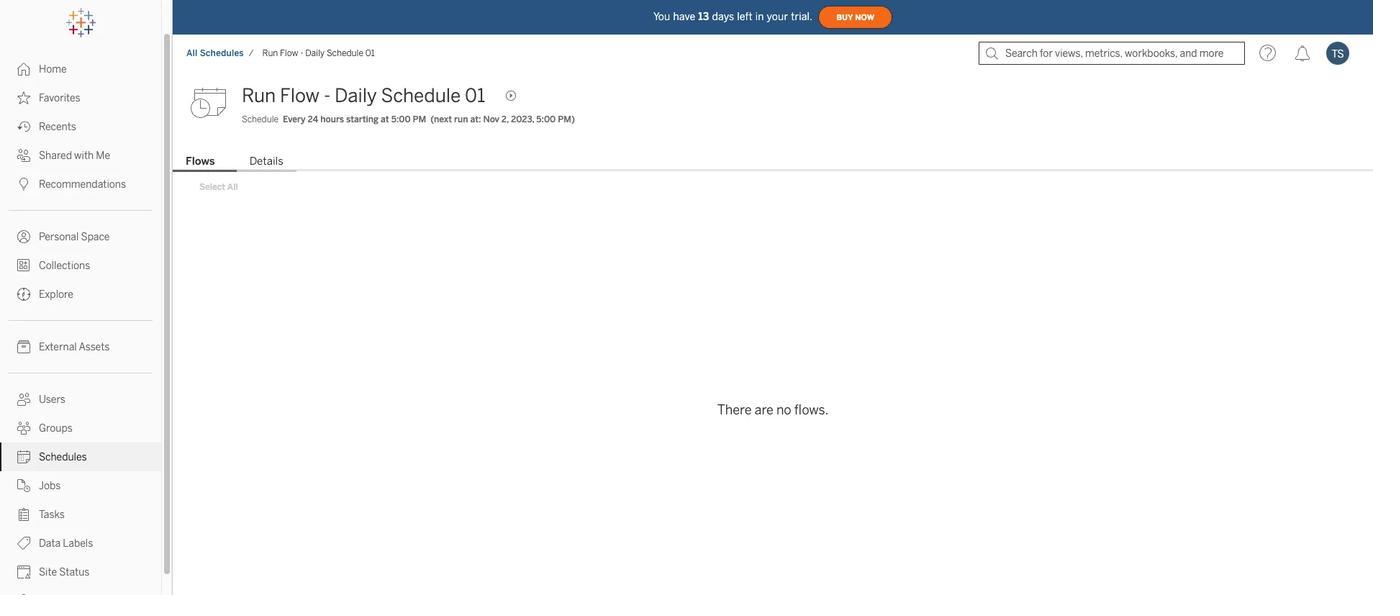 Task type: describe. For each thing, give the bounding box(es) containing it.
0 vertical spatial run
[[262, 48, 278, 58]]

schedule image
[[190, 81, 233, 124]]

1 5:00 from the left
[[391, 114, 411, 124]]

0 vertical spatial all
[[186, 48, 198, 58]]

data labels link
[[0, 529, 161, 558]]

favorites
[[39, 92, 80, 104]]

hours
[[320, 114, 344, 124]]

01 inside main content
[[465, 84, 485, 107]]

recommendations link
[[0, 170, 161, 199]]

groups link
[[0, 414, 161, 443]]

all schedules /
[[186, 48, 254, 58]]

(next
[[431, 114, 452, 124]]

1 flow from the top
[[280, 48, 298, 58]]

shared with me
[[39, 150, 110, 162]]

site status link
[[0, 558, 161, 586]]

data labels
[[39, 538, 93, 550]]

run flow - daily schedule 01 element
[[258, 48, 379, 58]]

starting
[[346, 114, 379, 124]]

0 vertical spatial 01
[[365, 48, 375, 58]]

shared with me link
[[0, 141, 161, 170]]

assets
[[79, 341, 110, 353]]

personal space link
[[0, 222, 161, 251]]

days
[[712, 10, 734, 23]]

schedules inside main navigation. press the up and down arrow keys to access links. "element"
[[39, 451, 87, 463]]

Search for views, metrics, workbooks, and more text field
[[979, 42, 1245, 65]]

2 5:00 from the left
[[536, 114, 556, 124]]

select
[[199, 182, 225, 192]]

2 vertical spatial schedule
[[242, 114, 279, 124]]

0 vertical spatial schedule
[[327, 48, 363, 58]]

collections link
[[0, 251, 161, 280]]

have
[[673, 10, 695, 23]]

you have 13 days left in your trial.
[[653, 10, 813, 23]]

0 vertical spatial run flow - daily schedule 01
[[262, 48, 375, 58]]

flows.
[[794, 402, 828, 418]]

external assets
[[39, 341, 110, 353]]

recents
[[39, 121, 76, 133]]

at
[[381, 114, 389, 124]]

no
[[776, 402, 791, 418]]

daily inside main content
[[335, 84, 377, 107]]

now
[[855, 13, 874, 22]]

select all
[[199, 182, 238, 192]]

there are no flows.
[[717, 402, 828, 418]]

explore
[[39, 289, 73, 301]]

users link
[[0, 385, 161, 414]]

sub-spaces tab list
[[173, 153, 1373, 172]]

your
[[767, 10, 788, 23]]

personal
[[39, 231, 79, 243]]

0 horizontal spatial daily
[[305, 48, 325, 58]]

are
[[755, 402, 773, 418]]

in
[[755, 10, 764, 23]]

home link
[[0, 55, 161, 83]]

all schedules link
[[186, 47, 245, 59]]

groups
[[39, 422, 73, 435]]

status
[[59, 566, 90, 579]]

run flow - daily schedule 01 inside main content
[[242, 84, 485, 107]]

flow inside main content
[[280, 84, 320, 107]]

home
[[39, 63, 67, 76]]



Task type: vqa. For each thing, say whether or not it's contained in the screenshot.
the All Schedules /
yes



Task type: locate. For each thing, give the bounding box(es) containing it.
users
[[39, 394, 65, 406]]

flow
[[280, 48, 298, 58], [280, 84, 320, 107]]

personal space
[[39, 231, 110, 243]]

tasks link
[[0, 500, 161, 529]]

run
[[262, 48, 278, 58], [242, 84, 276, 107]]

schedules down groups
[[39, 451, 87, 463]]

select all button
[[190, 178, 247, 196]]

explore link
[[0, 280, 161, 309]]

1 horizontal spatial all
[[227, 182, 238, 192]]

trial.
[[791, 10, 813, 23]]

jobs link
[[0, 471, 161, 500]]

daily right /
[[305, 48, 325, 58]]

1 horizontal spatial 5:00
[[536, 114, 556, 124]]

buy now button
[[818, 6, 892, 29]]

daily up starting
[[335, 84, 377, 107]]

1 horizontal spatial 01
[[465, 84, 485, 107]]

main navigation. press the up and down arrow keys to access links. element
[[0, 55, 161, 595]]

schedules left /
[[200, 48, 244, 58]]

recommendations
[[39, 178, 126, 191]]

run inside main content
[[242, 84, 276, 107]]

schedule
[[327, 48, 363, 58], [381, 84, 461, 107], [242, 114, 279, 124]]

1 vertical spatial run
[[242, 84, 276, 107]]

run flow - daily schedule 01 up 24 on the left
[[262, 48, 375, 58]]

01 up starting
[[365, 48, 375, 58]]

-
[[300, 48, 303, 58], [324, 84, 330, 107]]

1 vertical spatial daily
[[335, 84, 377, 107]]

schedules
[[200, 48, 244, 58], [39, 451, 87, 463]]

site status
[[39, 566, 90, 579]]

0 vertical spatial flow
[[280, 48, 298, 58]]

labels
[[63, 538, 93, 550]]

pm
[[413, 114, 426, 124]]

run right /
[[262, 48, 278, 58]]

1 horizontal spatial -
[[324, 84, 330, 107]]

5:00 right at
[[391, 114, 411, 124]]

0 horizontal spatial schedules
[[39, 451, 87, 463]]

daily
[[305, 48, 325, 58], [335, 84, 377, 107]]

run flow - daily schedule 01 main content
[[173, 72, 1373, 595]]

run down /
[[242, 84, 276, 107]]

recents link
[[0, 112, 161, 141]]

24
[[308, 114, 318, 124]]

0 vertical spatial -
[[300, 48, 303, 58]]

run
[[454, 114, 468, 124]]

you
[[653, 10, 670, 23]]

0 horizontal spatial schedule
[[242, 114, 279, 124]]

2 flow from the top
[[280, 84, 320, 107]]

1 vertical spatial 01
[[465, 84, 485, 107]]

flows
[[186, 155, 215, 168]]

01 up at:
[[465, 84, 485, 107]]

1 vertical spatial all
[[227, 182, 238, 192]]

all
[[186, 48, 198, 58], [227, 182, 238, 192]]

1 vertical spatial -
[[324, 84, 330, 107]]

0 horizontal spatial -
[[300, 48, 303, 58]]

left
[[737, 10, 752, 23]]

0 horizontal spatial all
[[186, 48, 198, 58]]

schedules link
[[0, 443, 161, 471]]

1 vertical spatial schedules
[[39, 451, 87, 463]]

5:00 left "pm)"
[[536, 114, 556, 124]]

pm)
[[558, 114, 575, 124]]

navigation panel element
[[0, 9, 161, 595]]

- right /
[[300, 48, 303, 58]]

buy
[[836, 13, 853, 22]]

1 horizontal spatial schedules
[[200, 48, 244, 58]]

details
[[249, 155, 283, 168]]

flow up every
[[280, 84, 320, 107]]

0 horizontal spatial 01
[[365, 48, 375, 58]]

run flow - daily schedule 01 up starting
[[242, 84, 485, 107]]

favorites link
[[0, 83, 161, 112]]

2023,
[[511, 114, 534, 124]]

5:00
[[391, 114, 411, 124], [536, 114, 556, 124]]

nov
[[483, 114, 499, 124]]

0 horizontal spatial 5:00
[[391, 114, 411, 124]]

0 vertical spatial schedules
[[200, 48, 244, 58]]

1 vertical spatial schedule
[[381, 84, 461, 107]]

collections
[[39, 260, 90, 272]]

site
[[39, 566, 57, 579]]

schedule up pm on the top left of the page
[[381, 84, 461, 107]]

data
[[39, 538, 61, 550]]

schedule every 24 hours starting at 5:00 pm (next run at: nov 2, 2023, 5:00 pm)
[[242, 114, 575, 124]]

jobs
[[39, 480, 61, 492]]

me
[[96, 150, 110, 162]]

1 vertical spatial run flow - daily schedule 01
[[242, 84, 485, 107]]

schedule up hours
[[327, 48, 363, 58]]

01
[[365, 48, 375, 58], [465, 84, 485, 107]]

flow right /
[[280, 48, 298, 58]]

external assets link
[[0, 332, 161, 361]]

2,
[[501, 114, 509, 124]]

- up hours
[[324, 84, 330, 107]]

all up schedule image
[[186, 48, 198, 58]]

there
[[717, 402, 752, 418]]

schedule left every
[[242, 114, 279, 124]]

buy now
[[836, 13, 874, 22]]

1 horizontal spatial schedule
[[327, 48, 363, 58]]

at:
[[470, 114, 481, 124]]

space
[[81, 231, 110, 243]]

shared
[[39, 150, 72, 162]]

all inside 'button'
[[227, 182, 238, 192]]

external
[[39, 341, 77, 353]]

2 horizontal spatial schedule
[[381, 84, 461, 107]]

tasks
[[39, 509, 65, 521]]

1 horizontal spatial daily
[[335, 84, 377, 107]]

1 vertical spatial flow
[[280, 84, 320, 107]]

/
[[249, 48, 254, 58]]

- inside the run flow - daily schedule 01 main content
[[324, 84, 330, 107]]

run flow - daily schedule 01
[[262, 48, 375, 58], [242, 84, 485, 107]]

with
[[74, 150, 94, 162]]

all right select
[[227, 182, 238, 192]]

every
[[283, 114, 306, 124]]

0 vertical spatial daily
[[305, 48, 325, 58]]

13
[[698, 10, 709, 23]]



